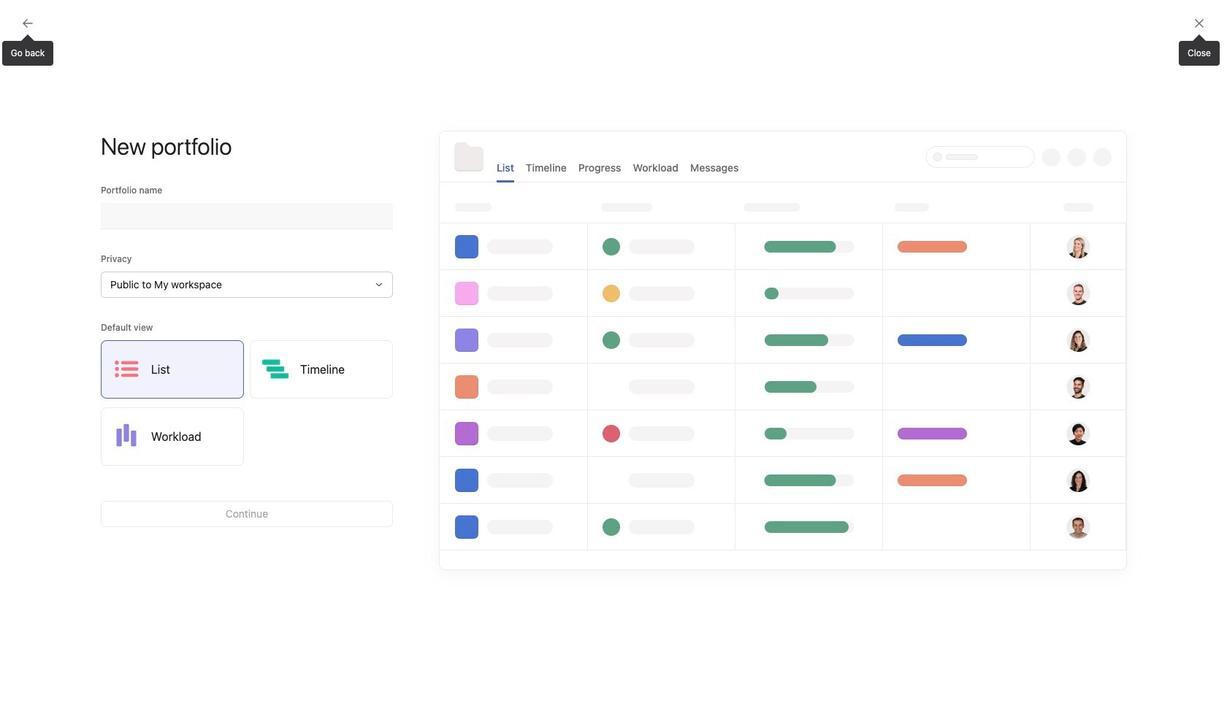 Task type: locate. For each thing, give the bounding box(es) containing it.
this is a preview of your portfolio image
[[440, 132, 1127, 570]]

None text field
[[101, 203, 393, 229]]

go back image
[[22, 18, 34, 29]]

tooltip
[[2, 37, 54, 66], [1180, 37, 1220, 66]]

list item
[[703, 284, 1135, 310], [703, 310, 1135, 336], [703, 336, 1135, 363], [703, 363, 1135, 389], [276, 557, 474, 602]]

globe image
[[489, 568, 506, 585]]

Completed checkbox
[[717, 314, 735, 332]]

0 horizontal spatial tooltip
[[2, 37, 54, 66]]

view profile image
[[720, 218, 755, 253]]

toolbar
[[276, 458, 672, 491]]

link image
[[473, 471, 481, 479]]

tooltip down go back icon
[[2, 37, 54, 66]]

completed image
[[717, 314, 735, 332]]

tooltip down close image
[[1180, 37, 1220, 66]]

list box
[[441, 6, 792, 29]]

1 horizontal spatial tooltip
[[1180, 37, 1220, 66]]



Task type: describe. For each thing, give the bounding box(es) containing it.
close image
[[1194, 18, 1206, 29]]

projects element
[[0, 379, 175, 525]]

james, profile image
[[16, 332, 34, 349]]

1 tooltip from the left
[[2, 37, 54, 66]]

hide sidebar image
[[19, 12, 31, 23]]

global element
[[0, 36, 175, 124]]

at mention image
[[521, 469, 533, 481]]

2 tooltip from the left
[[1180, 37, 1220, 66]]

starred element
[[0, 232, 175, 379]]

bulleted list image
[[426, 471, 434, 479]]

numbered list image
[[449, 471, 458, 479]]



Task type: vqa. For each thing, say whether or not it's contained in the screenshot.
text field
yes



